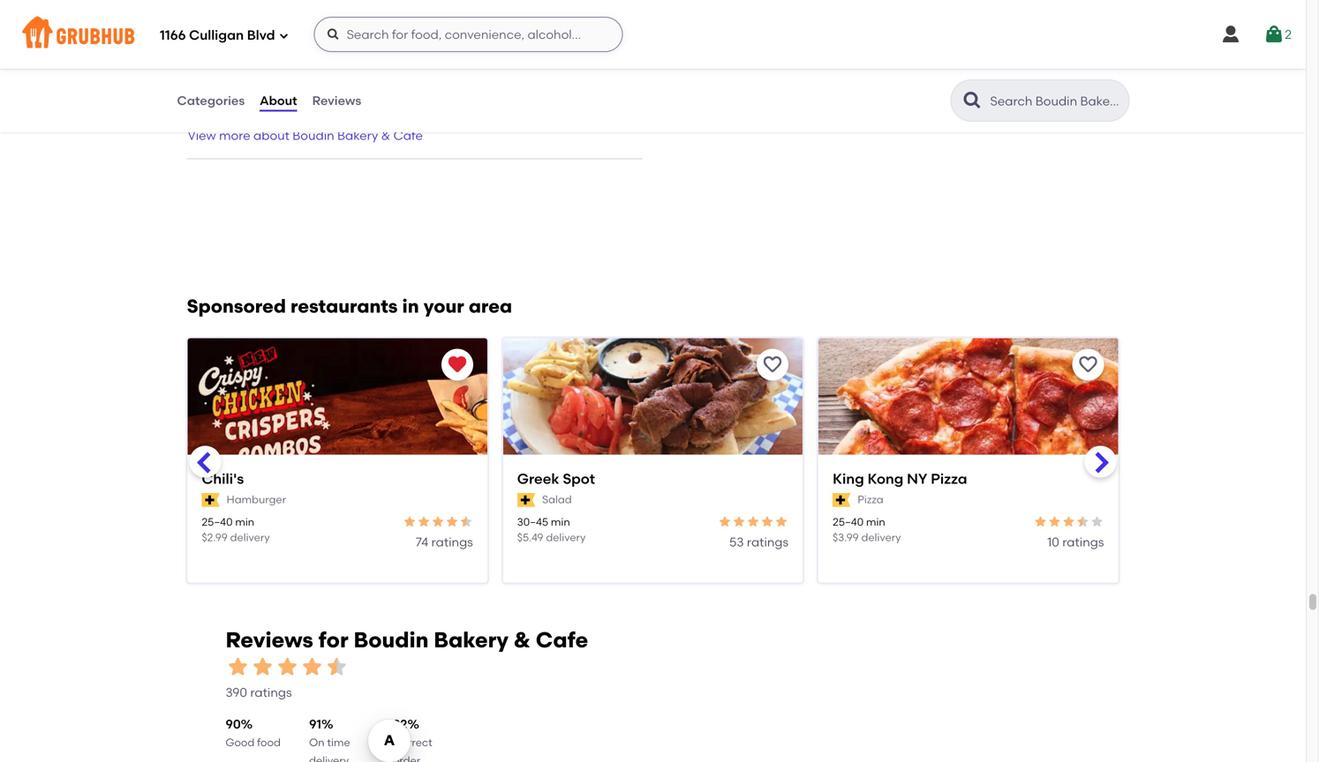 Task type: describe. For each thing, give the bounding box(es) containing it.
king
[[833, 471, 864, 488]]

categories button
[[176, 69, 246, 132]]

90
[[226, 717, 241, 732]]

svg image
[[326, 27, 340, 41]]

pizza inside king kong ny pizza "link"
[[931, 471, 967, 488]]

subscription pass image for chili's
[[202, 493, 220, 508]]

delivery for king kong ny pizza
[[861, 531, 901, 544]]

reviews button
[[311, 69, 362, 132]]

delivery inside 91 on time delivery
[[309, 755, 349, 763]]

$5.49
[[517, 531, 543, 544]]

74
[[416, 535, 428, 550]]

0 horizontal spatial &
[[381, 128, 390, 143]]

ratings right 390
[[250, 686, 292, 701]]

about
[[260, 93, 297, 108]]

1.95 mi
[[187, 15, 226, 30]]

sponsored
[[187, 295, 286, 318]]

on
[[309, 737, 325, 750]]

0 horizontal spatial pizza
[[858, 494, 883, 506]]

saved restaurant image
[[447, 355, 468, 376]]

25–40 min $3.99 delivery
[[833, 516, 901, 544]]

more
[[219, 128, 250, 143]]

save this restaurant image
[[762, 355, 783, 376]]

mi
[[211, 15, 226, 30]]

min for chili's
[[235, 516, 254, 529]]

min for king kong ny pizza
[[866, 516, 885, 529]]

ratings for king kong ny pizza
[[1062, 535, 1104, 550]]

2 button
[[1264, 19, 1292, 50]]

king kong ny pizza
[[833, 471, 967, 488]]

culligan
[[189, 27, 244, 43]]

hamburger
[[227, 494, 286, 506]]

(408) 513-1050
[[187, 74, 274, 89]]

king kong ny pizza link
[[833, 469, 1104, 489]]

categories
[[177, 93, 245, 108]]

1050
[[246, 74, 274, 89]]

2
[[1285, 27, 1292, 42]]

reviews for reviews for boudin bakery & cafe
[[226, 628, 313, 654]]

view more about boudin bakery & cafe
[[188, 128, 423, 143]]

reviews for boudin bakery & cafe
[[226, 628, 588, 654]]

0 horizontal spatial bakery
[[337, 128, 378, 143]]

greek spot link
[[517, 469, 789, 489]]

0 vertical spatial boudin
[[293, 128, 334, 143]]

(408) 513-1050 button
[[187, 72, 274, 90]]

53 ratings
[[729, 535, 789, 550]]

0 vertical spatial cafe
[[393, 128, 423, 143]]

$3.99
[[833, 531, 859, 544]]

0 horizontal spatial svg image
[[279, 30, 289, 41]]

order
[[393, 755, 420, 763]]

1 horizontal spatial bakery
[[434, 628, 509, 654]]

ratings for greek spot
[[747, 535, 789, 550]]

390
[[226, 686, 247, 701]]

svg image inside 2 "button"
[[1264, 24, 1285, 45]]

king kong ny pizza  logo image
[[819, 339, 1118, 487]]

1.95
[[187, 15, 208, 30]]

1 horizontal spatial svg image
[[1220, 24, 1242, 45]]



Task type: vqa. For each thing, say whether or not it's contained in the screenshot.
one
no



Task type: locate. For each thing, give the bounding box(es) containing it.
1 vertical spatial reviews
[[226, 628, 313, 654]]

0 vertical spatial reviews
[[312, 93, 361, 108]]

30–45 min $5.49 delivery
[[517, 516, 586, 544]]

restaurants
[[291, 295, 398, 318]]

74 ratings
[[416, 535, 473, 550]]

ratings right 10
[[1062, 535, 1104, 550]]

pizza down kong
[[858, 494, 883, 506]]

1 25–40 from the left
[[202, 516, 233, 529]]

ratings
[[431, 535, 473, 550], [747, 535, 789, 550], [1062, 535, 1104, 550], [250, 686, 292, 701]]

your
[[424, 295, 464, 318]]

delivery down time
[[309, 755, 349, 763]]

25–40
[[202, 516, 233, 529], [833, 516, 864, 529]]

(408)
[[187, 74, 219, 89]]

save this restaurant button for greek spot
[[757, 349, 789, 381]]

min inside 25–40 min $3.99 delivery
[[866, 516, 885, 529]]

greek spot
[[517, 471, 595, 488]]

25–40 up '$3.99'
[[833, 516, 864, 529]]

25–40 for king kong ny pizza
[[833, 516, 864, 529]]

subscription pass image down king
[[833, 493, 851, 508]]

delivery right $5.49
[[546, 531, 586, 544]]

reviews up 390 ratings at the bottom left of the page
[[226, 628, 313, 654]]

svg image
[[1220, 24, 1242, 45], [1264, 24, 1285, 45], [279, 30, 289, 41]]

3 min from the left
[[866, 516, 885, 529]]

reviews up view more about boudin bakery & cafe
[[312, 93, 361, 108]]

1 horizontal spatial cafe
[[536, 628, 588, 654]]

reviews inside button
[[312, 93, 361, 108]]

0 horizontal spatial save this restaurant button
[[757, 349, 789, 381]]

spot
[[563, 471, 595, 488]]

boudin right about
[[293, 128, 334, 143]]

390 ratings
[[226, 686, 292, 701]]

good
[[226, 737, 255, 750]]

cafe
[[393, 128, 423, 143], [536, 628, 588, 654]]

search icon image
[[962, 90, 983, 111]]

1 vertical spatial &
[[514, 628, 531, 654]]

10 ratings
[[1047, 535, 1104, 550]]

subscription pass image
[[517, 493, 535, 508]]

1 horizontal spatial &
[[514, 628, 531, 654]]

view
[[188, 128, 216, 143]]

Search Boudin Bakery & Cafe search field
[[988, 93, 1124, 109]]

bakery
[[337, 128, 378, 143], [434, 628, 509, 654]]

min down 'hamburger' at the left bottom of page
[[235, 516, 254, 529]]

ratings right 74
[[431, 535, 473, 550]]

subscription pass image for king kong ny pizza
[[833, 493, 851, 508]]

1 save this restaurant button from the left
[[757, 349, 789, 381]]

pizza
[[931, 471, 967, 488], [858, 494, 883, 506]]

2 save this restaurant button from the left
[[1072, 349, 1104, 381]]

1 subscription pass image from the left
[[202, 493, 220, 508]]

min inside the 30–45 min $5.49 delivery
[[551, 516, 570, 529]]

1 horizontal spatial pizza
[[931, 471, 967, 488]]

chili's logo image
[[188, 339, 487, 487]]

0 vertical spatial &
[[381, 128, 390, 143]]

min down salad
[[551, 516, 570, 529]]

90 good food
[[226, 717, 281, 750]]

1 horizontal spatial save this restaurant button
[[1072, 349, 1104, 381]]

1 vertical spatial boudin
[[354, 628, 429, 654]]

about
[[253, 128, 290, 143]]

ratings right 53
[[747, 535, 789, 550]]

0 vertical spatial bakery
[[337, 128, 378, 143]]

2 25–40 from the left
[[833, 516, 864, 529]]

91
[[309, 717, 321, 732]]

area
[[469, 295, 512, 318]]

subscription pass image
[[202, 493, 220, 508], [833, 493, 851, 508]]

delivery
[[230, 531, 270, 544], [546, 531, 586, 544], [861, 531, 901, 544], [309, 755, 349, 763]]

delivery inside the 30–45 min $5.49 delivery
[[546, 531, 586, 544]]

greek spot logo image
[[503, 339, 803, 487]]

0 horizontal spatial min
[[235, 516, 254, 529]]

for
[[318, 628, 348, 654]]

chili's
[[202, 471, 244, 488]]

reviews
[[312, 93, 361, 108], [226, 628, 313, 654]]

chili's link
[[202, 469, 473, 489]]

1 min from the left
[[235, 516, 254, 529]]

1 horizontal spatial min
[[551, 516, 570, 529]]

boudin right for
[[354, 628, 429, 654]]

delivery for chili's
[[230, 531, 270, 544]]

1166
[[160, 27, 186, 43]]

1166 culligan blvd
[[160, 27, 275, 43]]

delivery inside 25–40 min $3.99 delivery
[[861, 531, 901, 544]]

1 vertical spatial pizza
[[858, 494, 883, 506]]

91 on time delivery
[[309, 717, 350, 763]]

0 horizontal spatial cafe
[[393, 128, 423, 143]]

10
[[1047, 535, 1059, 550]]

star icon image
[[402, 515, 417, 529], [417, 515, 431, 529], [431, 515, 445, 529], [445, 515, 459, 529], [459, 515, 473, 529], [459, 515, 473, 529], [718, 515, 732, 529], [732, 515, 746, 529], [746, 515, 760, 529], [760, 515, 774, 529], [774, 515, 789, 529], [1033, 515, 1048, 529], [1048, 515, 1062, 529], [1062, 515, 1076, 529], [1076, 515, 1090, 529], [1076, 515, 1090, 529], [1090, 515, 1104, 529], [226, 655, 250, 680], [250, 655, 275, 680], [275, 655, 300, 680], [300, 655, 324, 680], [324, 655, 349, 680], [324, 655, 349, 680]]

correct
[[393, 737, 432, 750]]

food
[[257, 737, 281, 750]]

0 horizontal spatial 25–40
[[202, 516, 233, 529]]

subscription pass image down chili's
[[202, 493, 220, 508]]

25–40 inside 25–40 min $3.99 delivery
[[833, 516, 864, 529]]

ny
[[907, 471, 927, 488]]

1 horizontal spatial subscription pass image
[[833, 493, 851, 508]]

Search for food, convenience, alcohol... search field
[[314, 17, 623, 52]]

&
[[381, 128, 390, 143], [514, 628, 531, 654]]

25–40 for chili's
[[202, 516, 233, 529]]

salad
[[542, 494, 572, 506]]

1.95 mi link
[[187, 0, 642, 48]]

1 horizontal spatial boudin
[[354, 628, 429, 654]]

25–40 min $2.99 delivery
[[202, 516, 270, 544]]

1 horizontal spatial 25–40
[[833, 516, 864, 529]]

delivery for greek spot
[[546, 531, 586, 544]]

saved restaurant button
[[441, 349, 473, 381]]

53
[[729, 535, 744, 550]]

kong
[[868, 471, 904, 488]]

30–45
[[517, 516, 548, 529]]

1 vertical spatial cafe
[[536, 628, 588, 654]]

delivery right '$3.99'
[[861, 531, 901, 544]]

delivery inside 25–40 min $2.99 delivery
[[230, 531, 270, 544]]

2 subscription pass image from the left
[[833, 493, 851, 508]]

in
[[402, 295, 419, 318]]

82 correct order
[[393, 717, 432, 763]]

blvd
[[247, 27, 275, 43]]

save this restaurant image
[[1078, 355, 1099, 376]]

greek
[[517, 471, 559, 488]]

time
[[327, 737, 350, 750]]

ratings for chili's
[[431, 535, 473, 550]]

2 horizontal spatial min
[[866, 516, 885, 529]]

0 horizontal spatial subscription pass image
[[202, 493, 220, 508]]

82
[[393, 717, 407, 732]]

pizza right ny
[[931, 471, 967, 488]]

0 vertical spatial pizza
[[931, 471, 967, 488]]

sponsored restaurants in your area
[[187, 295, 512, 318]]

min down kong
[[866, 516, 885, 529]]

save this restaurant button for king kong ny pizza
[[1072, 349, 1104, 381]]

boudin
[[293, 128, 334, 143], [354, 628, 429, 654]]

main navigation navigation
[[0, 0, 1306, 69]]

min
[[235, 516, 254, 529], [551, 516, 570, 529], [866, 516, 885, 529]]

25–40 inside 25–40 min $2.99 delivery
[[202, 516, 233, 529]]

0 horizontal spatial boudin
[[293, 128, 334, 143]]

2 min from the left
[[551, 516, 570, 529]]

25–40 up $2.99
[[202, 516, 233, 529]]

513-
[[222, 74, 246, 89]]

min for greek spot
[[551, 516, 570, 529]]

save this restaurant button
[[757, 349, 789, 381], [1072, 349, 1104, 381]]

about button
[[259, 69, 298, 132]]

min inside 25–40 min $2.99 delivery
[[235, 516, 254, 529]]

delivery right $2.99
[[230, 531, 270, 544]]

reviews for reviews
[[312, 93, 361, 108]]

1 vertical spatial bakery
[[434, 628, 509, 654]]

$2.99
[[202, 531, 228, 544]]

2 horizontal spatial svg image
[[1264, 24, 1285, 45]]



